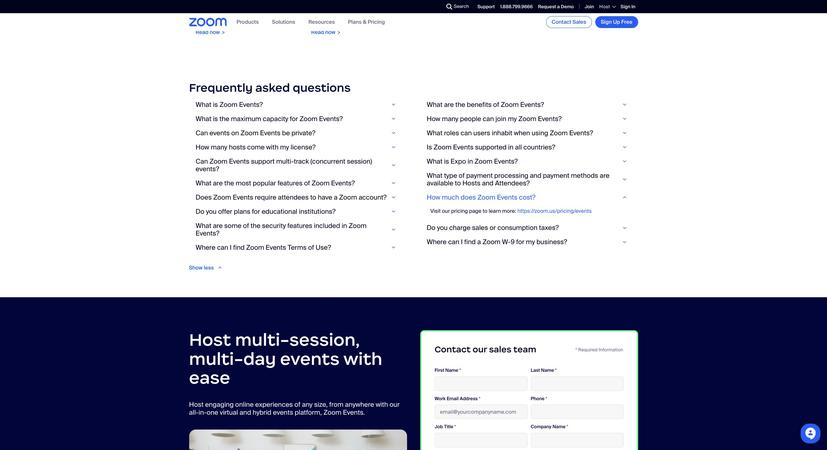 Task type: describe. For each thing, give the bounding box(es) containing it.
support
[[251, 157, 275, 166]]

many for people
[[442, 115, 459, 123]]

sales inside contact our sales team element
[[489, 345, 512, 355]]

1 horizontal spatial now
[[326, 29, 336, 36]]

contact for contact sales
[[552, 19, 572, 25]]

events inside host multi-session, multi-day events with ease
[[280, 349, 340, 370]]

join
[[496, 115, 507, 123]]

require
[[255, 193, 277, 202]]

support link
[[478, 4, 495, 10]]

benefits
[[467, 100, 492, 109]]

0 vertical spatial in
[[509, 143, 514, 152]]

what for what are some of the security features included in zoom events?
[[196, 222, 212, 230]]

how much does zoom events cost?
[[427, 193, 536, 202]]

does
[[461, 193, 476, 202]]

be
[[282, 129, 290, 137]]

sign for sign up free
[[601, 19, 612, 25]]

practices
[[223, 0, 246, 7]]

host for host multi-session, multi-day events with ease
[[189, 329, 231, 351]]

much
[[442, 193, 460, 202]]

are for what are some of the security features included in zoom events?
[[213, 222, 223, 230]]

experience
[[196, 19, 223, 26]]

the for benefits
[[456, 100, 466, 109]]

zoom inside what are some of the security features included in zoom events?
[[349, 222, 367, 230]]

last
[[531, 368, 541, 374]]

* required information
[[576, 347, 624, 353]]

can right roles
[[461, 129, 472, 137]]

events up expo
[[453, 143, 474, 152]]

host button
[[600, 4, 616, 10]]

and down what is expo in zoom events? dropdown button
[[530, 171, 542, 180]]

manage
[[206, 13, 226, 20]]

are for what are the most popular features of zoom events?
[[213, 179, 223, 188]]

i for zoom
[[230, 243, 232, 252]]

is for expo
[[444, 157, 449, 166]]

* right company
[[567, 424, 569, 430]]

resources
[[309, 19, 335, 26]]

email@yourcompanyname.com text field
[[435, 405, 528, 420]]

required
[[579, 347, 598, 353]]

security
[[262, 222, 286, 230]]

frequently
[[189, 81, 253, 95]]

pricing
[[368, 19, 385, 26]]

first
[[435, 368, 445, 374]]

find
[[311, 0, 322, 7]]

what is expo in zoom events? button
[[427, 157, 632, 166]]

name for last
[[542, 368, 555, 374]]

and up how much does zoom events cost?
[[482, 179, 494, 188]]

with inside frequently asked questions element
[[266, 143, 279, 152]]

available
[[427, 179, 454, 188]]

of inside what are some of the security features included in zoom events?
[[243, 222, 249, 230]]

using
[[532, 129, 549, 137]]

zoom inside can zoom events support multi-track (concurrent session) events?
[[210, 157, 228, 166]]

what is zoom events?
[[196, 100, 263, 109]]

where for where can i find zoom events terms of use?
[[196, 243, 216, 252]]

what is the maximum capacity for zoom events? button
[[196, 115, 401, 123]]

job
[[435, 424, 443, 430]]

zoom logo image
[[189, 18, 227, 26]]

hybrid inside host engaging online experiences of any size, from anywhere with our all-in-one virtual and hybrid events platform, zoom events.
[[253, 409, 272, 417]]

products button
[[237, 19, 259, 26]]

where can i find zoom events terms of use?
[[196, 243, 331, 252]]

users
[[474, 129, 491, 137]]

anywhere
[[345, 401, 374, 409]]

* right "last"
[[556, 368, 557, 374]]

now inside the learn best practices and recommendations to help you host and manage a successful virtual experience with zoom events. read now
[[210, 29, 220, 36]]

what for what roles can users inhabit when using zoom events?
[[427, 129, 443, 137]]

my for zoom
[[508, 115, 517, 123]]

our for visit
[[442, 208, 450, 215]]

offer
[[218, 207, 232, 216]]

roles
[[444, 129, 460, 137]]

read inside read now link
[[543, 13, 556, 20]]

solutions
[[272, 19, 295, 26]]

inhabit
[[492, 129, 513, 137]]

can zoom events support multi-track (concurrent session) events? button
[[196, 157, 401, 173]]

session,
[[290, 329, 360, 351]]

asked
[[256, 81, 290, 95]]

and up the plans
[[349, 7, 358, 14]]

hybrid inside find everything you need to know about planning and hosting online and hybrid campus events.
[[322, 13, 337, 20]]

what for what is the maximum capacity for zoom events?
[[196, 115, 212, 123]]

what is the maximum capacity for zoom events?
[[196, 115, 343, 123]]

do you charge sales or consumption taxes? button
[[427, 224, 632, 232]]

do for do you charge sales or consumption taxes?
[[427, 224, 436, 232]]

9
[[511, 238, 515, 247]]

and up successful
[[247, 0, 256, 7]]

a down the do you charge sales or consumption taxes?
[[478, 238, 481, 247]]

pricing
[[452, 208, 468, 215]]

what type of payment processing and payment methods are available to hosts and attendees?
[[427, 171, 610, 188]]

the for most
[[225, 179, 234, 188]]

search image
[[447, 4, 453, 10]]

where can i find zoom events terms of use? button
[[196, 243, 401, 252]]

plans
[[234, 207, 251, 216]]

less
[[204, 265, 214, 272]]

free
[[622, 19, 633, 25]]

come
[[247, 143, 265, 152]]

what for what is expo in zoom events?
[[427, 157, 443, 166]]

plans & pricing
[[348, 19, 385, 26]]

products
[[237, 19, 259, 26]]

with inside the learn best practices and recommendations to help you host and manage a successful virtual experience with zoom events. read now
[[224, 19, 234, 26]]

capacity
[[263, 115, 289, 123]]

to left learn
[[483, 208, 488, 215]]

best
[[211, 0, 222, 7]]

https://zoom.us/pricing/events
[[518, 208, 592, 215]]

can events on zoom events be private?
[[196, 129, 316, 137]]

* right phone
[[546, 396, 548, 402]]

what type of payment processing and payment methods are available to hosts and attendees? button
[[427, 171, 632, 188]]

do you offer plans for educational institutions?
[[196, 207, 336, 216]]

how for how many hosts come with my license?
[[196, 143, 209, 152]]

what for what type of payment processing and payment methods are available to hosts and attendees?
[[427, 171, 443, 180]]

countries?
[[524, 143, 556, 152]]

support
[[478, 4, 495, 10]]

* right address
[[479, 396, 481, 402]]

search
[[454, 3, 469, 9]]

events down what is the maximum capacity for zoom events?
[[260, 129, 281, 137]]

events down most
[[233, 193, 253, 202]]

track
[[294, 157, 309, 166]]

to inside find everything you need to know about planning and hosting online and hybrid campus events.
[[373, 0, 378, 7]]

information
[[599, 347, 624, 353]]

license?
[[291, 143, 316, 152]]

show less button
[[189, 265, 227, 272]]

does zoom events require attendees to have a zoom account?
[[196, 193, 387, 202]]

business?
[[537, 238, 568, 247]]

institutions?
[[299, 207, 336, 216]]

our inside host engaging online experiences of any size, from anywhere with our all-in-one virtual and hybrid events platform, zoom events.
[[390, 401, 400, 409]]

0 horizontal spatial for
[[252, 207, 260, 216]]

to left the have
[[311, 193, 317, 202]]

in-
[[199, 409, 207, 417]]

can left join
[[483, 115, 494, 123]]

the for maximum
[[220, 115, 230, 123]]

search image
[[447, 4, 453, 10]]

is zoom events supported in all countries?
[[427, 143, 556, 152]]

page
[[469, 208, 482, 215]]

ease
[[189, 368, 230, 389]]

read inside the learn best practices and recommendations to help you host and manage a successful virtual experience with zoom events. read now
[[196, 29, 209, 36]]

work email address *
[[435, 396, 481, 402]]

sign for sign in
[[621, 4, 631, 10]]

of up "does zoom events require attendees to have a zoom account?" dropdown button
[[304, 179, 310, 188]]

events? inside what are some of the security features included in zoom events?
[[196, 229, 220, 238]]

what are the benefits of zoom events?
[[427, 100, 544, 109]]

how for how much does zoom events cost?
[[427, 193, 441, 202]]

email
[[447, 396, 459, 402]]

a right the have
[[334, 193, 338, 202]]

frequently asked questions element
[[189, 81, 639, 272]]

multi- inside can zoom events support multi-track (concurrent session) events?
[[276, 157, 294, 166]]

events inside host engaging online experiences of any size, from anywhere with our all-in-one virtual and hybrid events platform, zoom events.
[[273, 409, 293, 417]]

have
[[318, 193, 333, 202]]

learn best practices and recommendations to help you host and manage a successful virtual experience with zoom events. read now
[[196, 0, 280, 36]]

where for where can i find a zoom w-9 for my business?
[[427, 238, 447, 247]]

can down some
[[217, 243, 228, 252]]

everything
[[323, 0, 348, 7]]

can for can events on zoom events be private?
[[196, 129, 208, 137]]

1 payment from the left
[[467, 171, 493, 180]]

contact for contact our sales team
[[435, 345, 471, 355]]

on
[[231, 129, 239, 137]]

recommendations
[[196, 7, 241, 14]]

what roles can users inhabit when using zoom events?
[[427, 129, 594, 137]]

one
[[207, 409, 218, 417]]

zoom inside the learn best practices and recommendations to help you host and manage a successful virtual experience with zoom events. read now
[[236, 19, 250, 26]]

what are the benefits of zoom events? button
[[427, 100, 632, 109]]



Task type: vqa. For each thing, say whether or not it's contained in the screenshot.
'device' within meet face-to-face from any device
no



Task type: locate. For each thing, give the bounding box(es) containing it.
0 vertical spatial hybrid
[[322, 13, 337, 20]]

type
[[444, 171, 458, 180]]

is left expo
[[444, 157, 449, 166]]

* right title
[[455, 424, 456, 430]]

sign up free link
[[596, 16, 639, 28]]

2 vertical spatial host
[[189, 401, 204, 409]]

1 horizontal spatial sales
[[489, 345, 512, 355]]

0 vertical spatial do
[[196, 207, 205, 216]]

to inside the learn best practices and recommendations to help you host and manage a successful virtual experience with zoom events. read now
[[242, 7, 247, 14]]

read now
[[543, 13, 567, 20], [311, 29, 336, 36]]

2 horizontal spatial now
[[557, 13, 567, 20]]

host for host dropdown button
[[600, 4, 611, 10]]

size,
[[314, 401, 328, 409]]

read down "request"
[[543, 13, 556, 20]]

read down zoom logo
[[196, 29, 209, 36]]

now down the resources "dropdown button"
[[326, 29, 336, 36]]

1.888.799.9666 link
[[501, 4, 533, 10]]

sales left or
[[472, 224, 489, 232]]

name right company
[[553, 424, 566, 430]]

events up more:
[[497, 193, 518, 202]]

you left charge
[[437, 224, 448, 232]]

the down do you offer plans for educational institutions? on the left of page
[[251, 222, 261, 230]]

*
[[576, 347, 578, 353], [460, 368, 461, 374], [556, 368, 557, 374], [479, 396, 481, 402], [546, 396, 548, 402], [455, 424, 456, 430], [567, 424, 569, 430]]

2 horizontal spatial in
[[509, 143, 514, 152]]

0 horizontal spatial find
[[233, 243, 245, 252]]

processing
[[495, 171, 529, 180]]

name right first
[[446, 368, 459, 374]]

0 vertical spatial can
[[196, 129, 208, 137]]

1 vertical spatial read now
[[311, 29, 336, 36]]

to
[[373, 0, 378, 7], [242, 7, 247, 14], [455, 179, 461, 188], [311, 193, 317, 202], [483, 208, 488, 215]]

online inside find everything you need to know about planning and hosting online and hybrid campus events.
[[379, 7, 394, 14]]

2 payment from the left
[[543, 171, 570, 180]]

many left hosts
[[211, 143, 227, 152]]

many for hosts
[[211, 143, 227, 152]]

virtual right help
[[259, 13, 274, 20]]

2 horizontal spatial our
[[473, 345, 487, 355]]

2 vertical spatial is
[[444, 157, 449, 166]]

first name *
[[435, 368, 461, 374]]

terms
[[288, 243, 307, 252]]

events inside can zoom events support multi-track (concurrent session) events?
[[229, 157, 250, 166]]

learn
[[196, 0, 210, 7]]

can inside can zoom events support multi-track (concurrent session) events?
[[196, 157, 208, 166]]

read now down request a demo link
[[543, 13, 567, 20]]

you inside find everything you need to know about planning and hosting online and hybrid campus events.
[[350, 0, 358, 7]]

0 horizontal spatial sign
[[601, 19, 612, 25]]

popular
[[253, 179, 276, 188]]

1 vertical spatial do
[[427, 224, 436, 232]]

in inside what are some of the security features included in zoom events?
[[342, 222, 347, 230]]

the
[[456, 100, 466, 109], [220, 115, 230, 123], [225, 179, 234, 188], [251, 222, 261, 230]]

1 can from the top
[[196, 129, 208, 137]]

for right 9
[[517, 238, 525, 247]]

1 horizontal spatial where
[[427, 238, 447, 247]]

does zoom events require attendees to have a zoom account? button
[[196, 193, 401, 202]]

name for company
[[553, 424, 566, 430]]

are up roles
[[444, 100, 454, 109]]

1 vertical spatial many
[[211, 143, 227, 152]]

contact down request a demo
[[552, 19, 572, 25]]

0 horizontal spatial payment
[[467, 171, 493, 180]]

how up visit
[[427, 193, 441, 202]]

can zoom events support multi-track (concurrent session) events?
[[196, 157, 372, 173]]

1 horizontal spatial in
[[468, 157, 473, 166]]

find down charge
[[465, 238, 476, 247]]

1 horizontal spatial events.
[[343, 409, 365, 417]]

0 horizontal spatial online
[[235, 401, 254, 409]]

you right help
[[260, 7, 268, 14]]

1 horizontal spatial my
[[508, 115, 517, 123]]

you inside the learn best practices and recommendations to help you host and manage a successful virtual experience with zoom events. read now
[[260, 7, 268, 14]]

sales inside frequently asked questions element
[[472, 224, 489, 232]]

up
[[614, 19, 621, 25]]

host inside host engaging online experiences of any size, from anywhere with our all-in-one virtual and hybrid events platform, zoom events.
[[189, 401, 204, 409]]

engaging
[[205, 401, 234, 409]]

virtual inside host engaging online experiences of any size, from anywhere with our all-in-one virtual and hybrid events platform, zoom events.
[[220, 409, 238, 417]]

hosts
[[229, 143, 246, 152]]

0 vertical spatial events
[[210, 129, 230, 137]]

0 horizontal spatial read now
[[311, 29, 336, 36]]

in left the "all"
[[509, 143, 514, 152]]

where up show less button
[[196, 243, 216, 252]]

1 vertical spatial contact
[[435, 345, 471, 355]]

1 horizontal spatial do
[[427, 224, 436, 232]]

find down some
[[233, 243, 245, 252]]

my down be
[[280, 143, 289, 152]]

some
[[225, 222, 242, 230]]

the left most
[[225, 179, 234, 188]]

2 horizontal spatial my
[[526, 238, 535, 247]]

maximum
[[231, 115, 261, 123]]

join link
[[585, 4, 595, 10]]

of
[[494, 100, 500, 109], [459, 171, 465, 180], [304, 179, 310, 188], [243, 222, 249, 230], [308, 243, 314, 252], [295, 401, 301, 409]]

charge
[[450, 224, 471, 232]]

payment left methods
[[543, 171, 570, 180]]

our for contact
[[473, 345, 487, 355]]

use?
[[316, 243, 331, 252]]

a inside the learn best practices and recommendations to help you host and manage a successful virtual experience with zoom events. read now
[[227, 13, 230, 20]]

features up does zoom events require attendees to have a zoom account?
[[278, 179, 303, 188]]

1 vertical spatial hybrid
[[253, 409, 272, 417]]

is for the
[[213, 115, 218, 123]]

the inside what are some of the security features included in zoom events?
[[251, 222, 261, 230]]

1 vertical spatial virtual
[[220, 409, 238, 417]]

all-
[[189, 409, 199, 417]]

0 horizontal spatial read
[[196, 29, 209, 36]]

attendees?
[[496, 179, 530, 188]]

events
[[210, 129, 230, 137], [280, 349, 340, 370], [273, 409, 293, 417]]

sales
[[472, 224, 489, 232], [489, 345, 512, 355]]

host
[[269, 7, 280, 14]]

0 horizontal spatial our
[[390, 401, 400, 409]]

2 vertical spatial our
[[390, 401, 400, 409]]

request
[[539, 4, 557, 10]]

a left demo
[[558, 4, 560, 10]]

a right manage
[[227, 13, 230, 20]]

1 horizontal spatial i
[[461, 238, 463, 247]]

where can i find a zoom w-9 for my business?
[[427, 238, 568, 247]]

1 vertical spatial events
[[280, 349, 340, 370]]

0 vertical spatial online
[[379, 7, 394, 14]]

0 vertical spatial many
[[442, 115, 459, 123]]

the down what is zoom events?
[[220, 115, 230, 123]]

what for what is zoom events?
[[196, 100, 212, 109]]

how up events?
[[196, 143, 209, 152]]

0 horizontal spatial i
[[230, 243, 232, 252]]

you left need
[[350, 0, 358, 7]]

work
[[435, 396, 446, 402]]

now down request a demo
[[557, 13, 567, 20]]

0 vertical spatial read now
[[543, 13, 567, 20]]

zoom inside host engaging online experiences of any size, from anywhere with our all-in-one virtual and hybrid events platform, zoom events.
[[324, 409, 342, 417]]

is
[[213, 100, 218, 109], [213, 115, 218, 123], [444, 157, 449, 166]]

i for a
[[461, 238, 463, 247]]

events inside frequently asked questions element
[[210, 129, 230, 137]]

0 horizontal spatial my
[[280, 143, 289, 152]]

is down what is zoom events?
[[213, 115, 218, 123]]

our inside frequently asked questions element
[[442, 208, 450, 215]]

w-
[[502, 238, 511, 247]]

0 horizontal spatial do
[[196, 207, 205, 216]]

visit
[[431, 208, 441, 215]]

2 vertical spatial my
[[526, 238, 535, 247]]

0 horizontal spatial events.
[[251, 19, 269, 26]]

1 horizontal spatial virtual
[[259, 13, 274, 20]]

payment down what is expo in zoom events?
[[467, 171, 493, 180]]

what is zoom events? button
[[196, 100, 401, 109]]

0 vertical spatial my
[[508, 115, 517, 123]]

attendees
[[278, 193, 309, 202]]

0 vertical spatial host
[[600, 4, 611, 10]]

private?
[[292, 129, 316, 137]]

1 horizontal spatial payment
[[543, 171, 570, 180]]

1 horizontal spatial contact
[[552, 19, 572, 25]]

0 vertical spatial contact
[[552, 19, 572, 25]]

are down events?
[[213, 179, 223, 188]]

0 vertical spatial for
[[290, 115, 298, 123]]

* right first
[[460, 368, 461, 374]]

1 horizontal spatial read now
[[543, 13, 567, 20]]

how for how many people can join my zoom events?
[[427, 115, 441, 123]]

is for zoom
[[213, 100, 218, 109]]

features inside what are some of the security features included in zoom events?
[[288, 222, 313, 230]]

in right included
[[342, 222, 347, 230]]

0 horizontal spatial where
[[196, 243, 216, 252]]

1 vertical spatial our
[[473, 345, 487, 355]]

1 horizontal spatial our
[[442, 208, 450, 215]]

company name *
[[531, 424, 569, 430]]

1 horizontal spatial for
[[290, 115, 298, 123]]

2 vertical spatial for
[[517, 238, 525, 247]]

frequently asked questions
[[189, 81, 351, 95]]

0 vertical spatial virtual
[[259, 13, 274, 20]]

online inside host engaging online experiences of any size, from anywhere with our all-in-one virtual and hybrid events platform, zoom events.
[[235, 401, 254, 409]]

is down frequently
[[213, 100, 218, 109]]

how up is at the top right of the page
[[427, 115, 441, 123]]

1 vertical spatial host
[[189, 329, 231, 351]]

are for what are the benefits of zoom events?
[[444, 100, 454, 109]]

1 horizontal spatial sign
[[621, 4, 631, 10]]

read now down resources
[[311, 29, 336, 36]]

to inside what type of payment processing and payment methods are available to hosts and attendees?
[[455, 179, 461, 188]]

online up pricing on the left
[[379, 7, 394, 14]]

my for license?
[[280, 143, 289, 152]]

what inside what are some of the security features included in zoom events?
[[196, 222, 212, 230]]

* left required
[[576, 347, 578, 353]]

i down charge
[[461, 238, 463, 247]]

0 horizontal spatial many
[[211, 143, 227, 152]]

of inside host engaging online experiences of any size, from anywhere with our all-in-one virtual and hybrid events platform, zoom events.
[[295, 401, 301, 409]]

and right engaging
[[240, 409, 251, 417]]

in
[[632, 4, 636, 10]]

of up how many people can join my zoom events?
[[494, 100, 500, 109]]

0 horizontal spatial in
[[342, 222, 347, 230]]

learn
[[489, 208, 501, 215]]

1.888.799.9666
[[501, 4, 533, 10]]

2 vertical spatial events
[[273, 409, 293, 417]]

0 vertical spatial sign
[[621, 4, 631, 10]]

are inside what type of payment processing and payment methods are available to hosts and attendees?
[[600, 171, 610, 180]]

what for what are the most popular features of zoom events?
[[196, 179, 212, 188]]

online right engaging
[[235, 401, 254, 409]]

do down does
[[196, 207, 205, 216]]

what inside what type of payment processing and payment methods are available to hosts and attendees?
[[427, 171, 443, 180]]

what is expo in zoom events?
[[427, 157, 518, 166]]

find for zoom
[[233, 243, 245, 252]]

read now link
[[536, 0, 639, 42]]

and down find
[[311, 13, 321, 20]]

i down some
[[230, 243, 232, 252]]

2 horizontal spatial read
[[543, 13, 556, 20]]

None text field
[[531, 405, 624, 420], [435, 434, 528, 448], [531, 434, 624, 448], [531, 405, 624, 420], [435, 434, 528, 448], [531, 434, 624, 448]]

to left the hosts
[[455, 179, 461, 188]]

to right need
[[373, 0, 378, 7]]

many up roles
[[442, 115, 459, 123]]

demo
[[561, 4, 574, 10]]

0 horizontal spatial contact
[[435, 345, 471, 355]]

my right join
[[508, 115, 517, 123]]

you left offer
[[206, 207, 217, 216]]

events down what are some of the security features included in zoom events?
[[266, 243, 286, 252]]

name for first
[[446, 368, 459, 374]]

2 can from the top
[[196, 157, 208, 166]]

plans
[[348, 19, 362, 26]]

find for a
[[465, 238, 476, 247]]

do you offer plans for educational institutions? button
[[196, 207, 401, 216]]

0 vertical spatial how
[[427, 115, 441, 123]]

how
[[427, 115, 441, 123], [196, 143, 209, 152], [427, 193, 441, 202]]

1 vertical spatial can
[[196, 157, 208, 166]]

people
[[460, 115, 482, 123]]

more:
[[503, 208, 517, 215]]

now inside read now link
[[557, 13, 567, 20]]

are left some
[[213, 222, 223, 230]]

1 horizontal spatial read
[[311, 29, 324, 36]]

1 vertical spatial events.
[[343, 409, 365, 417]]

0 vertical spatial events.
[[251, 19, 269, 26]]

0 vertical spatial sales
[[472, 224, 489, 232]]

1 horizontal spatial online
[[379, 7, 394, 14]]

and down learn
[[196, 13, 205, 20]]

address
[[460, 396, 478, 402]]

0 vertical spatial features
[[278, 179, 303, 188]]

what are the most popular features of zoom events?
[[196, 179, 355, 188]]

can
[[196, 129, 208, 137], [196, 157, 208, 166]]

questions
[[293, 81, 351, 95]]

and
[[247, 0, 256, 7], [349, 7, 358, 14], [196, 13, 205, 20], [311, 13, 321, 20], [530, 171, 542, 180], [482, 179, 494, 188], [240, 409, 251, 417]]

with inside host multi-session, multi-day events with ease
[[344, 349, 383, 370]]

0 horizontal spatial now
[[210, 29, 220, 36]]

1 vertical spatial sign
[[601, 19, 612, 25]]

events down hosts
[[229, 157, 250, 166]]

0 horizontal spatial sales
[[472, 224, 489, 232]]

sign in
[[621, 4, 636, 10]]

supported
[[476, 143, 507, 152]]

hosts
[[463, 179, 481, 188]]

1 vertical spatial my
[[280, 143, 289, 152]]

contact
[[552, 19, 572, 25], [435, 345, 471, 355]]

1 vertical spatial features
[[288, 222, 313, 230]]

1 vertical spatial how
[[196, 143, 209, 152]]

contact our sales team element
[[421, 331, 639, 451]]

can for can zoom events support multi-track (concurrent session) events?
[[196, 157, 208, 166]]

are right methods
[[600, 171, 610, 180]]

what for what are the benefits of zoom events?
[[427, 100, 443, 109]]

where down visit
[[427, 238, 447, 247]]

events. inside the learn best practices and recommendations to help you host and manage a successful virtual experience with zoom events. read now
[[251, 19, 269, 26]]

name right "last"
[[542, 368, 555, 374]]

now down the experience
[[210, 29, 220, 36]]

1 vertical spatial is
[[213, 115, 218, 123]]

do down visit
[[427, 224, 436, 232]]

for up can events on zoom events be private? dropdown button
[[290, 115, 298, 123]]

of left "any"
[[295, 401, 301, 409]]

None text field
[[435, 377, 528, 391], [531, 377, 624, 391], [435, 377, 528, 391], [531, 377, 624, 391]]

hosting
[[359, 7, 378, 14]]

where can i find a zoom w-9 for my business? button
[[427, 238, 632, 247]]

my down the do you charge sales or consumption taxes? dropdown button on the right of page
[[526, 238, 535, 247]]

1 horizontal spatial many
[[442, 115, 459, 123]]

sign left in
[[621, 4, 631, 10]]

can
[[483, 115, 494, 123], [461, 129, 472, 137], [449, 238, 460, 247], [217, 243, 228, 252]]

do
[[196, 207, 205, 216], [427, 224, 436, 232]]

2 vertical spatial how
[[427, 193, 441, 202]]

2 vertical spatial in
[[342, 222, 347, 230]]

0 vertical spatial is
[[213, 100, 218, 109]]

1 horizontal spatial find
[[465, 238, 476, 247]]

show
[[189, 265, 203, 272]]

1 vertical spatial sales
[[489, 345, 512, 355]]

with inside host engaging online experiences of any size, from anywhere with our all-in-one virtual and hybrid events platform, zoom events.
[[376, 401, 388, 409]]

1 horizontal spatial hybrid
[[322, 13, 337, 20]]

in right expo
[[468, 157, 473, 166]]

is zoom events supported in all countries? button
[[427, 143, 632, 152]]

1 vertical spatial in
[[468, 157, 473, 166]]

of right type
[[459, 171, 465, 180]]

host inside host multi-session, multi-day events with ease
[[189, 329, 231, 351]]

1 vertical spatial online
[[235, 401, 254, 409]]

virtual inside the learn best practices and recommendations to help you host and manage a successful virtual experience with zoom events. read now
[[259, 13, 274, 20]]

do for do you offer plans for educational institutions?
[[196, 207, 205, 216]]

of right some
[[243, 222, 249, 230]]

you
[[350, 0, 358, 7], [260, 7, 268, 14], [206, 207, 217, 216], [437, 224, 448, 232]]

educational
[[262, 207, 298, 216]]

for right plans
[[252, 207, 260, 216]]

1 vertical spatial for
[[252, 207, 260, 216]]

contact sales
[[552, 19, 587, 25]]

the up people
[[456, 100, 466, 109]]

sales left team
[[489, 345, 512, 355]]

read down resources
[[311, 29, 324, 36]]

of inside what type of payment processing and payment methods are available to hosts and attendees?
[[459, 171, 465, 180]]

request a demo
[[539, 4, 574, 10]]

events?
[[196, 165, 219, 173]]

events. inside host engaging online experiences of any size, from anywhere with our all-in-one virtual and hybrid events platform, zoom events.
[[343, 409, 365, 417]]

0 vertical spatial our
[[442, 208, 450, 215]]

contact up first name *
[[435, 345, 471, 355]]

host for host engaging online experiences of any size, from anywhere with our all-in-one virtual and hybrid events platform, zoom events.
[[189, 401, 204, 409]]

are inside what are some of the security features included in zoom events?
[[213, 222, 223, 230]]

2 horizontal spatial for
[[517, 238, 525, 247]]

can down charge
[[449, 238, 460, 247]]

0 horizontal spatial virtual
[[220, 409, 238, 417]]

virtual right one
[[220, 409, 238, 417]]

0 horizontal spatial hybrid
[[253, 409, 272, 417]]

or
[[490, 224, 496, 232]]

features down do you offer plans for educational institutions? dropdown button
[[288, 222, 313, 230]]

taxes?
[[540, 224, 559, 232]]

phone *
[[531, 396, 548, 402]]

of left use?
[[308, 243, 314, 252]]

cost?
[[519, 193, 536, 202]]

contact our sales team
[[435, 345, 537, 355]]

hybrid
[[322, 13, 337, 20], [253, 409, 272, 417]]

to left help
[[242, 7, 247, 14]]

sign left up
[[601, 19, 612, 25]]

None search field
[[423, 1, 448, 12]]

and inside host engaging online experiences of any size, from anywhere with our all-in-one virtual and hybrid events platform, zoom events.
[[240, 409, 251, 417]]



